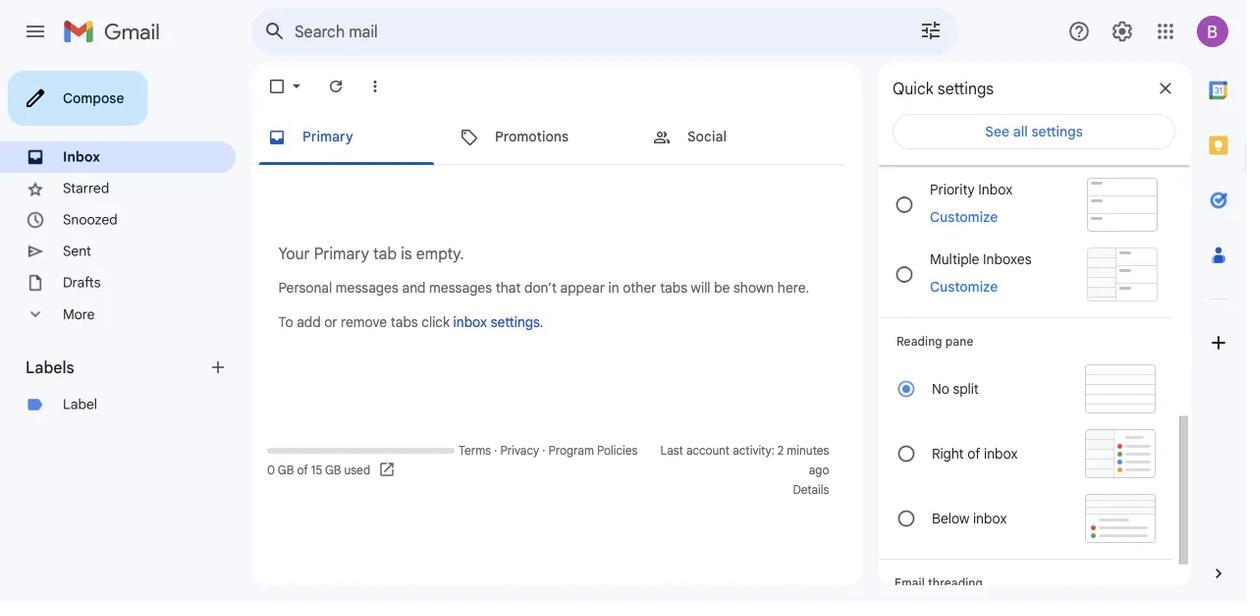 Task type: describe. For each thing, give the bounding box(es) containing it.
below
[[932, 510, 970, 527]]

Search mail text field
[[295, 22, 864, 41]]

policies
[[597, 444, 638, 458]]

refresh image
[[326, 77, 346, 96]]

starred
[[63, 180, 109, 197]]

compose button
[[8, 71, 148, 126]]

social tab
[[637, 110, 828, 165]]

customize button for multiple
[[918, 275, 1010, 299]]

right of inbox
[[932, 445, 1018, 462]]

used
[[344, 463, 370, 478]]

drafts
[[63, 274, 101, 291]]

click
[[422, 314, 450, 331]]

inbox inside your primary tab is empty. main content
[[453, 314, 487, 331]]

reading pane element
[[897, 334, 1156, 349]]

email threading
[[895, 576, 983, 590]]

1 vertical spatial tabs
[[391, 314, 418, 331]]

settings inside your primary tab is empty. main content
[[491, 314, 540, 331]]

quick settings element
[[893, 79, 994, 114]]

1 horizontal spatial tabs
[[660, 279, 688, 297]]

add
[[297, 314, 321, 331]]

appear
[[560, 279, 605, 297]]

2
[[778, 444, 784, 458]]

footer containing terms
[[251, 441, 846, 500]]

2 messages from the left
[[429, 279, 492, 297]]

split
[[953, 380, 979, 398]]

in
[[609, 279, 619, 297]]

inbox link
[[63, 148, 100, 166]]

account
[[687, 444, 730, 458]]

0 gb of 15 gb used
[[267, 463, 370, 478]]

customize for priority
[[930, 208, 998, 226]]

snoozed link
[[63, 211, 118, 228]]

1 horizontal spatial settings
[[938, 79, 994, 98]]

see all settings button
[[893, 114, 1176, 149]]

email
[[895, 576, 925, 590]]

other
[[623, 279, 657, 297]]

last
[[661, 444, 684, 458]]

and
[[402, 279, 426, 297]]

snoozed
[[63, 211, 118, 228]]

sent
[[63, 243, 91, 260]]

1 vertical spatial primary
[[314, 244, 369, 264]]

pane
[[946, 334, 974, 349]]

program
[[549, 444, 594, 458]]

tab
[[373, 244, 397, 264]]

1 messages from the left
[[336, 279, 399, 297]]

promotions
[[495, 128, 569, 145]]

2 gb from the left
[[325, 463, 341, 478]]

your
[[278, 244, 310, 264]]

multiple inboxes
[[930, 250, 1032, 267]]

to
[[278, 314, 293, 331]]

will
[[691, 279, 711, 297]]

your primary tab is empty.
[[278, 244, 464, 264]]

sent link
[[63, 243, 91, 260]]

personal messages and messages that don't appear in other tabs will be shown here.
[[278, 279, 810, 297]]

customize for multiple
[[930, 278, 998, 295]]

quick settings
[[893, 79, 994, 98]]

1 · from the left
[[494, 444, 497, 458]]

reading pane
[[897, 334, 974, 349]]

1 gb from the left
[[278, 463, 294, 478]]

1 horizontal spatial of
[[968, 445, 981, 462]]

right
[[932, 445, 964, 462]]

that
[[496, 279, 521, 297]]

main menu image
[[24, 20, 47, 43]]

terms
[[459, 444, 491, 458]]

empty.
[[416, 244, 464, 264]]

privacy link
[[500, 444, 539, 458]]

label link
[[63, 396, 97, 413]]

quick
[[893, 79, 934, 98]]

compose
[[63, 89, 124, 107]]

no
[[932, 380, 950, 398]]

customize button for priority
[[918, 206, 1010, 229]]

personal
[[278, 279, 332, 297]]



Task type: vqa. For each thing, say whether or not it's contained in the screenshot.
language:
no



Task type: locate. For each thing, give the bounding box(es) containing it.
is
[[401, 244, 412, 264]]

0 horizontal spatial tabs
[[391, 314, 418, 331]]

15
[[311, 463, 322, 478]]

primary tab
[[251, 110, 442, 165]]

0 horizontal spatial tab list
[[251, 110, 846, 165]]

settings down 'that'
[[491, 314, 540, 331]]

messages down 'your primary tab is empty.'
[[336, 279, 399, 297]]

drafts link
[[63, 274, 101, 291]]

0 horizontal spatial gb
[[278, 463, 294, 478]]

0 vertical spatial tabs
[[660, 279, 688, 297]]

social
[[688, 128, 727, 145]]

details
[[793, 483, 829, 498]]

·
[[494, 444, 497, 458], [542, 444, 546, 458]]

your primary tab is empty. main content
[[251, 110, 846, 425]]

inbox right the priority
[[979, 180, 1013, 198]]

2 customize button from the top
[[918, 275, 1010, 299]]

customize down multiple
[[930, 278, 998, 295]]

0 vertical spatial customize button
[[918, 206, 1010, 229]]

program policies link
[[549, 444, 638, 458]]

search mail image
[[257, 14, 293, 49]]

advanced search options image
[[912, 11, 951, 50]]

multiple
[[930, 250, 980, 267]]

None search field
[[251, 8, 959, 55]]

gb right 0
[[278, 463, 294, 478]]

primary
[[303, 128, 353, 145], [314, 244, 369, 264]]

last account activity: 2 minutes ago details
[[661, 444, 829, 498]]

see all settings
[[986, 123, 1083, 140]]

of right right
[[968, 445, 981, 462]]

1 vertical spatial customize
[[930, 278, 998, 295]]

settings right all
[[1032, 123, 1083, 140]]

1 customize button from the top
[[918, 206, 1010, 229]]

0 vertical spatial of
[[968, 445, 981, 462]]

priority
[[930, 180, 975, 198]]

more image
[[365, 77, 385, 96]]

all
[[1013, 123, 1028, 140]]

to add or remove tabs click inbox settings .
[[278, 314, 544, 331]]

inbox right "below"
[[973, 510, 1007, 527]]

1 vertical spatial inbox
[[984, 445, 1018, 462]]

shown
[[734, 279, 774, 297]]

tab list containing primary
[[251, 110, 846, 165]]

2 customize from the top
[[930, 278, 998, 295]]

0 vertical spatial inbox
[[453, 314, 487, 331]]

1 vertical spatial customize button
[[918, 275, 1010, 299]]

of left 15
[[297, 463, 308, 478]]

terms link
[[459, 444, 491, 458]]

0 vertical spatial primary
[[303, 128, 353, 145]]

customize button down priority inbox
[[918, 206, 1010, 229]]

ago
[[809, 463, 829, 478]]

labels navigation
[[0, 63, 251, 601]]

starred link
[[63, 180, 109, 197]]

privacy
[[500, 444, 539, 458]]

settings image
[[1111, 20, 1135, 43]]

of
[[968, 445, 981, 462], [297, 463, 308, 478]]

inbox up starred link
[[63, 148, 100, 166]]

0 vertical spatial customize
[[930, 208, 998, 226]]

2 · from the left
[[542, 444, 546, 458]]

0 horizontal spatial settings
[[491, 314, 540, 331]]

promotions tab
[[444, 110, 636, 165]]

1 horizontal spatial inbox
[[979, 180, 1013, 198]]

more
[[63, 306, 95, 323]]

· right privacy at the bottom left
[[542, 444, 546, 458]]

1 vertical spatial of
[[297, 463, 308, 478]]

customize down priority inbox
[[930, 208, 998, 226]]

0 horizontal spatial messages
[[336, 279, 399, 297]]

tabs
[[660, 279, 688, 297], [391, 314, 418, 331]]

inbox right right
[[984, 445, 1018, 462]]

be
[[714, 279, 730, 297]]

inbox
[[63, 148, 100, 166], [979, 180, 1013, 198]]

below inbox
[[932, 510, 1007, 527]]

reading
[[897, 334, 943, 349]]

inbox right click
[[453, 314, 487, 331]]

.
[[540, 314, 544, 331]]

remove
[[341, 314, 387, 331]]

activity:
[[733, 444, 775, 458]]

tab list
[[1192, 63, 1247, 530], [251, 110, 846, 165]]

footer
[[251, 441, 846, 500]]

follow link to manage storage image
[[378, 461, 398, 480]]

0 horizontal spatial inbox
[[63, 148, 100, 166]]

email threading element
[[895, 576, 1158, 590]]

no split
[[932, 380, 979, 398]]

minutes
[[787, 444, 829, 458]]

0 horizontal spatial ·
[[494, 444, 497, 458]]

terms · privacy · program policies
[[459, 444, 638, 458]]

2 vertical spatial inbox
[[973, 510, 1007, 527]]

· right terms link
[[494, 444, 497, 458]]

settings
[[938, 79, 994, 98], [1032, 123, 1083, 140], [491, 314, 540, 331]]

customize
[[930, 208, 998, 226], [930, 278, 998, 295]]

None checkbox
[[267, 77, 287, 96]]

1 vertical spatial inbox
[[979, 180, 1013, 198]]

tabs left click
[[391, 314, 418, 331]]

support image
[[1068, 20, 1091, 43]]

threading
[[928, 576, 983, 590]]

primary left tab
[[314, 244, 369, 264]]

inboxes
[[983, 250, 1032, 267]]

settings right "quick"
[[938, 79, 994, 98]]

gmail image
[[63, 12, 170, 51]]

tabs left will
[[660, 279, 688, 297]]

or
[[324, 314, 337, 331]]

details link
[[793, 483, 829, 498]]

1 horizontal spatial gb
[[325, 463, 341, 478]]

here.
[[778, 279, 810, 297]]

priority inbox
[[930, 180, 1013, 198]]

customize button
[[918, 206, 1010, 229], [918, 275, 1010, 299]]

see
[[986, 123, 1010, 140]]

settings inside button
[[1032, 123, 1083, 140]]

labels
[[26, 358, 74, 377]]

labels heading
[[26, 358, 208, 377]]

gb
[[278, 463, 294, 478], [325, 463, 341, 478]]

1 horizontal spatial tab list
[[1192, 63, 1247, 530]]

messages
[[336, 279, 399, 297], [429, 279, 492, 297]]

2 horizontal spatial settings
[[1032, 123, 1083, 140]]

inbox inside the labels "navigation"
[[63, 148, 100, 166]]

1 vertical spatial settings
[[1032, 123, 1083, 140]]

customize button down multiple
[[918, 275, 1010, 299]]

messages down empty.
[[429, 279, 492, 297]]

2 vertical spatial settings
[[491, 314, 540, 331]]

inbox
[[453, 314, 487, 331], [984, 445, 1018, 462], [973, 510, 1007, 527]]

0 vertical spatial inbox
[[63, 148, 100, 166]]

primary down refresh 'image'
[[303, 128, 353, 145]]

0 horizontal spatial of
[[297, 463, 308, 478]]

1 horizontal spatial ·
[[542, 444, 546, 458]]

0 vertical spatial settings
[[938, 79, 994, 98]]

more button
[[0, 299, 236, 330]]

gb right 15
[[325, 463, 341, 478]]

label
[[63, 396, 97, 413]]

1 horizontal spatial messages
[[429, 279, 492, 297]]

primary inside primary tab
[[303, 128, 353, 145]]

0
[[267, 463, 275, 478]]

don't
[[525, 279, 557, 297]]

1 customize from the top
[[930, 208, 998, 226]]



